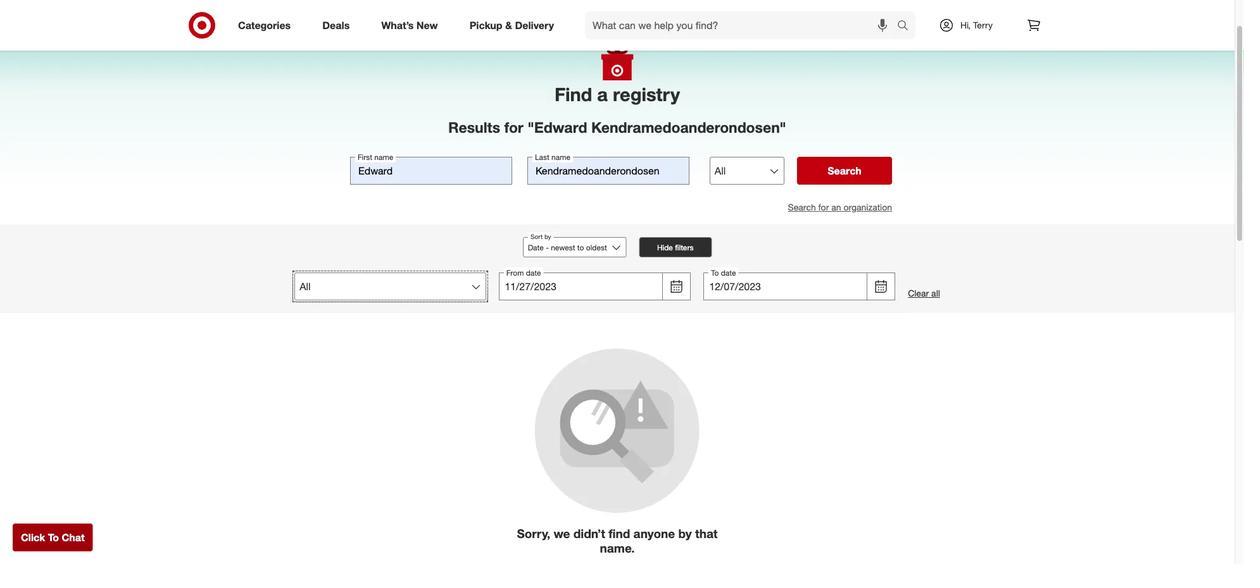 Task type: vqa. For each thing, say whether or not it's contained in the screenshot.
pks corresponding to Coca-Cola - 12pk/12 fl oz Cans
no



Task type: describe. For each thing, give the bounding box(es) containing it.
sorry,
[[517, 527, 550, 542]]

results for "edward kendramedoanderondosen"
[[448, 119, 787, 137]]

terry
[[973, 20, 993, 31]]

search for search
[[828, 165, 862, 177]]

find
[[555, 83, 592, 106]]

search
[[892, 20, 922, 33]]

search error image
[[535, 349, 700, 514]]

What can we help you find? suggestions appear below search field
[[585, 11, 901, 39]]

clear all
[[908, 288, 940, 300]]

search button
[[797, 157, 892, 185]]

click
[[21, 532, 45, 544]]

categories link
[[227, 11, 307, 39]]

click to chat
[[21, 532, 85, 544]]

hide
[[657, 243, 673, 253]]

&
[[505, 19, 512, 31]]

hi, terry
[[961, 20, 993, 31]]

deals
[[322, 19, 350, 31]]

search for search for an organization
[[788, 202, 816, 213]]

search for an organization link
[[788, 202, 892, 213]]

a
[[597, 83, 608, 106]]

didn't
[[574, 527, 605, 542]]

what's
[[381, 19, 414, 31]]

delivery
[[515, 19, 554, 31]]

all
[[932, 288, 940, 300]]

hide filters button
[[639, 238, 712, 258]]

for for search
[[819, 202, 829, 213]]

anyone
[[634, 527, 675, 542]]



Task type: locate. For each thing, give the bounding box(es) containing it.
name.
[[600, 542, 635, 557]]

we
[[554, 527, 570, 542]]

by
[[678, 527, 692, 542]]

chat
[[62, 532, 85, 544]]

find a registry
[[555, 83, 680, 106]]

clear all button
[[908, 288, 940, 300]]

0 horizontal spatial search
[[788, 202, 816, 213]]

None telephone field
[[704, 273, 868, 301]]

0 horizontal spatial for
[[504, 119, 524, 137]]

that
[[695, 527, 718, 542]]

0 vertical spatial search
[[828, 165, 862, 177]]

search
[[828, 165, 862, 177], [788, 202, 816, 213]]

clear
[[908, 288, 929, 300]]

1 horizontal spatial search
[[828, 165, 862, 177]]

1 horizontal spatial for
[[819, 202, 829, 213]]

pickup
[[470, 19, 503, 31]]

for right "results"
[[504, 119, 524, 137]]

for
[[504, 119, 524, 137], [819, 202, 829, 213]]

for for results
[[504, 119, 524, 137]]

search inside button
[[828, 165, 862, 177]]

categories
[[238, 19, 291, 31]]

None text field
[[350, 157, 512, 185], [527, 157, 690, 185], [350, 157, 512, 185], [527, 157, 690, 185]]

filters
[[675, 243, 694, 253]]

what's new
[[381, 19, 438, 31]]

new
[[417, 19, 438, 31]]

search left an
[[788, 202, 816, 213]]

1 vertical spatial for
[[819, 202, 829, 213]]

pickup & delivery link
[[459, 11, 570, 39]]

pickup & delivery
[[470, 19, 554, 31]]

an
[[832, 202, 841, 213]]

1 vertical spatial search
[[788, 202, 816, 213]]

hide filters
[[657, 243, 694, 253]]

registry
[[613, 83, 680, 106]]

search up search for an organization
[[828, 165, 862, 177]]

to
[[48, 532, 59, 544]]

deals link
[[312, 11, 366, 39]]

organization
[[844, 202, 892, 213]]

for left an
[[819, 202, 829, 213]]

search button
[[892, 11, 922, 42]]

results
[[448, 119, 500, 137]]

kendramedoanderondosen"
[[591, 119, 787, 137]]

hi,
[[961, 20, 971, 31]]

None telephone field
[[499, 273, 663, 301]]

sorry, we didn't find anyone by that name.
[[517, 527, 718, 557]]

click to chat button
[[13, 524, 93, 552]]

what's new link
[[371, 11, 454, 39]]

0 vertical spatial for
[[504, 119, 524, 137]]

find
[[609, 527, 630, 542]]

search for an organization
[[788, 202, 892, 213]]

"edward
[[528, 119, 587, 137]]



